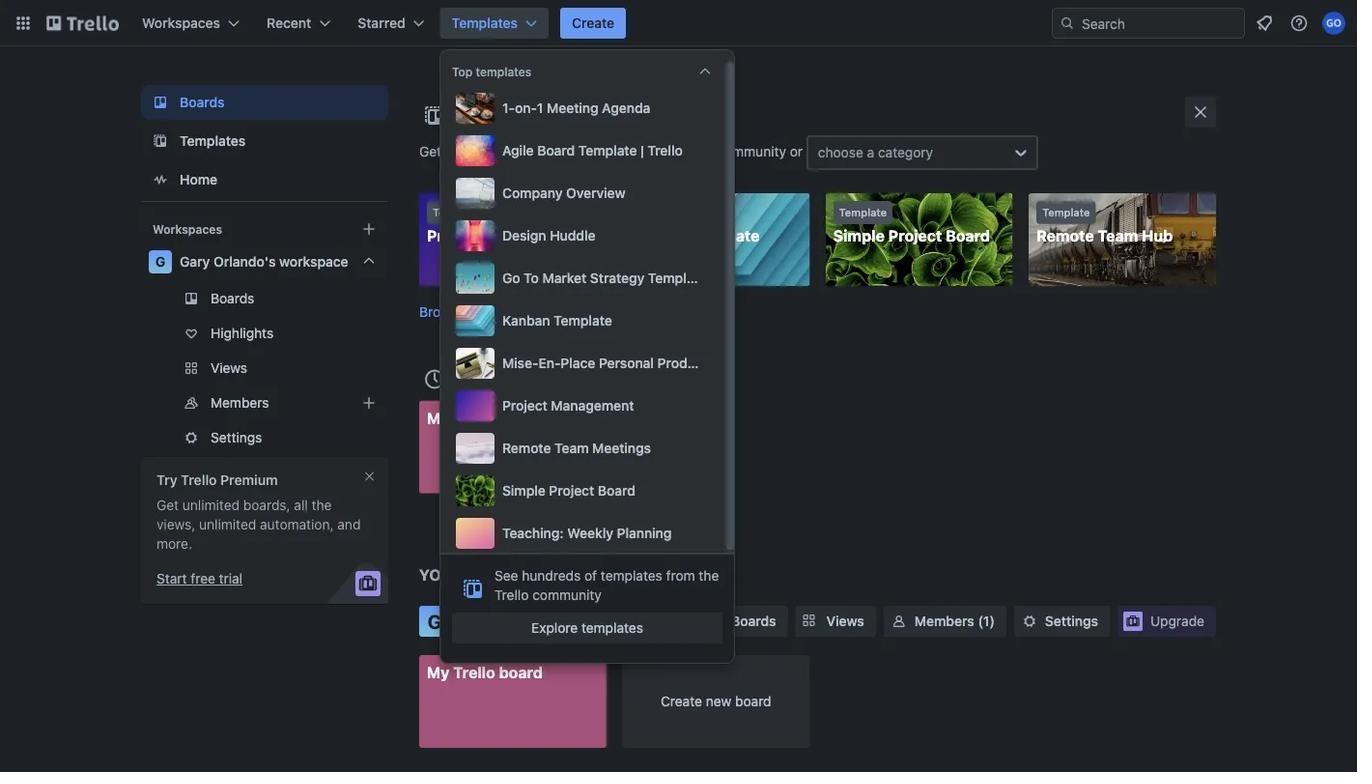 Task type: describe. For each thing, give the bounding box(es) containing it.
kanban template for kanban template "link"
[[630, 227, 760, 245]]

members for members (1)
[[915, 613, 975, 629]]

1 my from the top
[[427, 409, 450, 427]]

simple project board
[[502, 483, 636, 499]]

strategy
[[590, 270, 645, 286]]

|
[[641, 143, 644, 158]]

explore templates link
[[452, 613, 723, 644]]

project inside template project management
[[427, 227, 481, 245]]

recent
[[267, 15, 311, 31]]

productivity
[[658, 355, 735, 371]]

create for create new board
[[661, 693, 702, 709]]

1 vertical spatial template
[[515, 303, 570, 319]]

start free trial
[[157, 571, 243, 587]]

home image
[[149, 168, 172, 191]]

teaching:
[[502, 525, 564, 541]]

add image
[[358, 391, 381, 415]]

trello inside button
[[648, 143, 683, 158]]

kanban template for kanban template "button" on the top of the page
[[502, 313, 612, 329]]

with
[[524, 143, 550, 159]]

top templates
[[452, 65, 532, 78]]

kanban template button
[[452, 301, 715, 340]]

1 vertical spatial g
[[428, 610, 442, 632]]

create new board
[[661, 693, 772, 709]]

create button
[[560, 8, 626, 39]]

2 my trello board from the top
[[427, 663, 543, 682]]

try
[[157, 472, 177, 488]]

1 vertical spatial workspaces
[[153, 222, 222, 236]]

starred button
[[346, 8, 436, 39]]

home
[[180, 172, 217, 187]]

1 horizontal spatial get
[[419, 143, 442, 159]]

search image
[[1060, 15, 1075, 31]]

0 horizontal spatial gary
[[180, 254, 210, 270]]

templates inside explore templates link
[[582, 620, 643, 636]]

kanban for kanban template "link"
[[630, 227, 687, 245]]

trello inside see hundreds of templates from the trello community
[[495, 587, 529, 603]]

personal
[[599, 355, 654, 371]]

agile board template | trello
[[502, 143, 683, 158]]

open information menu image
[[1290, 14, 1309, 33]]

trello inside try trello premium get unlimited boards, all the views, unlimited automation, and more.
[[181, 472, 217, 488]]

boards,
[[243, 497, 290, 513]]

members for members
[[211, 395, 269, 411]]

overview
[[566, 185, 626, 201]]

0 horizontal spatial settings link
[[141, 422, 388, 453]]

browse the full template gallery
[[419, 303, 616, 319]]

0 vertical spatial boards
[[180, 94, 225, 110]]

recently viewed
[[458, 369, 580, 387]]

agenda
[[602, 100, 651, 116]]

remote team meetings button
[[452, 429, 715, 468]]

mise-en-place personal productivity system button
[[452, 344, 785, 383]]

project management
[[502, 398, 634, 414]]

gallery
[[574, 303, 616, 319]]

create a workspace image
[[358, 217, 381, 241]]

0 vertical spatial template
[[564, 143, 619, 159]]

0 vertical spatial boards link
[[141, 85, 388, 120]]

your workspaces
[[419, 566, 575, 584]]

2 vertical spatial board
[[735, 693, 772, 709]]

1 my trello board link from the top
[[419, 401, 607, 493]]

en-
[[539, 355, 561, 371]]

free
[[191, 571, 215, 587]]

2 my from the top
[[427, 663, 450, 682]]

templates inside popup button
[[452, 15, 518, 31]]

0 vertical spatial board
[[499, 409, 543, 427]]

premium
[[220, 472, 278, 488]]

views for leftmost views link
[[211, 360, 247, 376]]

simple inside template simple project board
[[834, 227, 885, 245]]

try trello premium get unlimited boards, all the views, unlimited automation, and more.
[[157, 472, 361, 552]]

recently
[[458, 369, 524, 387]]

upgrade
[[1151, 613, 1205, 629]]

teaching: weekly planning button
[[452, 514, 715, 553]]

boards link for highlights
[[141, 283, 388, 314]]

templates link
[[141, 124, 388, 158]]

hub
[[1142, 227, 1173, 245]]

place
[[561, 355, 596, 371]]

0 vertical spatial community
[[717, 143, 786, 159]]

huddle
[[550, 228, 596, 244]]

template simple project board
[[834, 206, 991, 245]]

1
[[537, 100, 544, 116]]

0 horizontal spatial a
[[553, 143, 561, 159]]

1 my trello board from the top
[[427, 409, 543, 427]]

mise-
[[502, 355, 539, 371]]

0 horizontal spatial templates
[[180, 133, 246, 149]]

board inside template simple project board
[[946, 227, 991, 245]]

automation,
[[260, 516, 334, 532]]

on-
[[515, 100, 537, 116]]

0 vertical spatial unlimited
[[182, 497, 240, 513]]

1 vertical spatial gary
[[458, 611, 494, 630]]

teaching: weekly planning
[[502, 525, 672, 541]]

company overview button
[[452, 174, 715, 213]]

see hundreds of templates from the trello community
[[495, 568, 719, 603]]

browse the full template gallery link
[[419, 303, 616, 319]]

template inside "link"
[[691, 227, 760, 245]]

collapse image
[[698, 64, 713, 79]]

template project management
[[427, 206, 582, 245]]

project inside template simple project board
[[889, 227, 942, 245]]

design huddle button
[[452, 216, 715, 255]]

and
[[338, 516, 361, 532]]

choose
[[818, 144, 864, 160]]

template inside template project management
[[433, 206, 481, 219]]

trial
[[219, 571, 243, 587]]

project inside button
[[549, 483, 594, 499]]

market
[[543, 270, 587, 286]]

1 vertical spatial workspace
[[574, 611, 656, 630]]

workspaces
[[467, 566, 575, 584]]

views for bottom views link
[[827, 613, 865, 629]]

the inside see hundreds of templates from the trello community
[[699, 568, 719, 584]]

primary element
[[0, 0, 1358, 46]]

members link
[[141, 387, 408, 418]]

gary orlando (garyorlando) image
[[1323, 12, 1346, 35]]

go
[[502, 270, 520, 286]]

1 horizontal spatial a
[[867, 144, 875, 160]]

remote inside template remote team hub
[[1037, 227, 1094, 245]]

explore templates
[[532, 620, 643, 636]]

see
[[495, 568, 518, 584]]

0 horizontal spatial g
[[155, 254, 165, 270]]

to
[[524, 270, 539, 286]]

the inside try trello premium get unlimited boards, all the views, unlimited automation, and more.
[[312, 497, 332, 513]]

agile board template | trello button
[[452, 131, 715, 170]]

recent button
[[255, 8, 342, 39]]

highlights
[[211, 325, 274, 341]]

browse
[[419, 303, 465, 319]]

boards link for views
[[701, 606, 788, 637]]

go to market strategy template button
[[452, 259, 715, 298]]



Task type: locate. For each thing, give the bounding box(es) containing it.
going
[[445, 143, 480, 159]]

template board image
[[149, 129, 172, 153]]

kanban inside "link"
[[630, 227, 687, 245]]

community down hundreds at bottom
[[533, 587, 602, 603]]

gary down your workspaces
[[458, 611, 494, 630]]

team
[[1098, 227, 1139, 245], [555, 440, 589, 456]]

template inside "button"
[[554, 313, 612, 329]]

choose a category
[[818, 144, 934, 160]]

gary orlando's workspace up highlights link
[[180, 254, 349, 270]]

simple inside button
[[502, 483, 546, 499]]

kanban up 'strategy'
[[630, 227, 687, 245]]

unlimited up views,
[[182, 497, 240, 513]]

1 vertical spatial settings
[[1045, 613, 1099, 629]]

1 horizontal spatial kanban
[[630, 227, 687, 245]]

0 horizontal spatial remote
[[502, 440, 551, 456]]

agile
[[502, 143, 534, 158]]

top
[[452, 65, 473, 78]]

0 vertical spatial my
[[427, 409, 450, 427]]

create left 'new'
[[661, 693, 702, 709]]

simple project board button
[[452, 472, 715, 510]]

remote inside button
[[502, 440, 551, 456]]

1 horizontal spatial team
[[1098, 227, 1139, 245]]

1 horizontal spatial workspace
[[574, 611, 656, 630]]

company
[[502, 185, 563, 201]]

community left or
[[717, 143, 786, 159]]

0 horizontal spatial views link
[[141, 353, 388, 384]]

1 horizontal spatial orlando's
[[497, 611, 571, 630]]

members down highlights
[[211, 395, 269, 411]]

my trello board link down the explore at bottom left
[[419, 655, 607, 748]]

0 vertical spatial workspaces
[[142, 15, 220, 31]]

kanban template inside "button"
[[502, 313, 612, 329]]

get going faster with a template from the trello community or
[[419, 143, 807, 159]]

template
[[564, 143, 619, 159], [515, 303, 570, 319]]

design
[[502, 228, 547, 244]]

1 sm image from the left
[[706, 612, 726, 631]]

project down recently viewed
[[502, 398, 548, 414]]

0 horizontal spatial from
[[623, 143, 652, 159]]

remote left hub in the top of the page
[[1037, 227, 1094, 245]]

community
[[717, 143, 786, 159], [533, 587, 602, 603]]

2 vertical spatial boards link
[[701, 606, 788, 637]]

members left (1)
[[915, 613, 975, 629]]

create inside button
[[572, 15, 615, 31]]

forward image
[[385, 391, 408, 415]]

a right choose
[[867, 144, 875, 160]]

templates up home
[[180, 133, 246, 149]]

workspaces inside popup button
[[142, 15, 220, 31]]

0 vertical spatial get
[[419, 143, 442, 159]]

my trello board down recently
[[427, 409, 543, 427]]

0 horizontal spatial members
[[211, 395, 269, 411]]

board inside simple project board button
[[598, 483, 636, 499]]

0 vertical spatial kanban
[[630, 227, 687, 245]]

0 horizontal spatial orlando's
[[214, 254, 276, 270]]

1 vertical spatial kanban template
[[502, 313, 612, 329]]

1 vertical spatial get
[[157, 497, 179, 513]]

or
[[790, 143, 803, 159]]

start free trial button
[[157, 569, 243, 588]]

1 horizontal spatial community
[[717, 143, 786, 159]]

gary down home
[[180, 254, 210, 270]]

1 horizontal spatial simple
[[834, 227, 885, 245]]

0 vertical spatial g
[[155, 254, 165, 270]]

2 vertical spatial board
[[598, 483, 636, 499]]

workspaces
[[142, 15, 220, 31], [153, 222, 222, 236]]

management
[[484, 227, 582, 245], [551, 398, 634, 414]]

weekly
[[567, 525, 614, 541]]

(1)
[[978, 613, 995, 629]]

management inside project management "button"
[[551, 398, 634, 414]]

template inside template simple project board
[[839, 206, 887, 219]]

templates right of
[[601, 568, 663, 584]]

1 vertical spatial my
[[427, 663, 450, 682]]

remote down "project management"
[[502, 440, 551, 456]]

orlando's
[[214, 254, 276, 270], [497, 611, 571, 630]]

workspaces up the board icon
[[142, 15, 220, 31]]

1-
[[502, 100, 515, 116]]

get inside try trello premium get unlimited boards, all the views, unlimited automation, and more.
[[157, 497, 179, 513]]

0 horizontal spatial create
[[572, 15, 615, 31]]

2 horizontal spatial board
[[946, 227, 991, 245]]

explore
[[532, 620, 578, 636]]

sm image up create new board
[[706, 612, 726, 631]]

template
[[579, 143, 637, 158], [433, 206, 481, 219], [839, 206, 887, 219], [1043, 206, 1090, 219], [691, 227, 760, 245], [648, 270, 707, 286], [554, 313, 612, 329]]

1 horizontal spatial kanban template
[[630, 227, 760, 245]]

boards link up highlights link
[[141, 283, 388, 314]]

settings link right (1)
[[1015, 606, 1110, 637]]

0 vertical spatial gary
[[180, 254, 210, 270]]

boards for highlights
[[211, 290, 254, 306]]

project left the design
[[427, 227, 481, 245]]

0 notifications image
[[1253, 12, 1276, 35]]

community inside see hundreds of templates from the trello community
[[533, 587, 602, 603]]

1 horizontal spatial templates
[[452, 15, 518, 31]]

0 horizontal spatial kanban template
[[502, 313, 612, 329]]

1 horizontal spatial settings
[[1045, 613, 1099, 629]]

kanban template down market
[[502, 313, 612, 329]]

most
[[450, 104, 495, 127]]

settings
[[211, 430, 262, 445], [1045, 613, 1099, 629]]

simple up teaching:
[[502, 483, 546, 499]]

boards
[[180, 94, 225, 110], [211, 290, 254, 306], [731, 613, 776, 629]]

1 horizontal spatial gary
[[458, 611, 494, 630]]

1 vertical spatial settings link
[[1015, 606, 1110, 637]]

kanban
[[630, 227, 687, 245], [502, 313, 550, 329]]

board
[[538, 143, 575, 158], [946, 227, 991, 245], [598, 483, 636, 499]]

go to market strategy template
[[502, 270, 707, 286]]

templates
[[476, 65, 532, 78], [572, 104, 660, 127], [601, 568, 663, 584], [582, 620, 643, 636]]

from down planning
[[666, 568, 695, 584]]

planning
[[617, 525, 672, 541]]

1 vertical spatial create
[[661, 693, 702, 709]]

mise-en-place personal productivity system
[[502, 355, 785, 371]]

upgrade button
[[1118, 606, 1217, 637]]

your
[[419, 566, 463, 584]]

1 vertical spatial team
[[555, 440, 589, 456]]

create up 1-on-1 meeting agenda button
[[572, 15, 615, 31]]

sm image
[[1020, 612, 1040, 631]]

all
[[294, 497, 308, 513]]

0 vertical spatial templates
[[452, 15, 518, 31]]

kanban template inside "link"
[[630, 227, 760, 245]]

board
[[499, 409, 543, 427], [499, 663, 543, 682], [735, 693, 772, 709]]

1 horizontal spatial gary orlando's workspace
[[458, 611, 656, 630]]

workspaces down home
[[153, 222, 222, 236]]

0 vertical spatial from
[[623, 143, 652, 159]]

simple
[[834, 227, 885, 245], [502, 483, 546, 499]]

0 vertical spatial members
[[211, 395, 269, 411]]

kanban for kanban template "button" on the top of the page
[[502, 313, 550, 329]]

0 vertical spatial views link
[[141, 353, 388, 384]]

settings link down members link
[[141, 422, 388, 453]]

0 vertical spatial gary orlando's workspace
[[180, 254, 349, 270]]

1 vertical spatial kanban
[[502, 313, 550, 329]]

from inside see hundreds of templates from the trello community
[[666, 568, 695, 584]]

from down agenda
[[623, 143, 652, 159]]

a right with
[[553, 143, 561, 159]]

0 vertical spatial settings
[[211, 430, 262, 445]]

remote
[[1037, 227, 1094, 245], [502, 440, 551, 456]]

get up views,
[[157, 497, 179, 513]]

kanban template link
[[623, 193, 810, 286]]

my trello board link down recently viewed
[[419, 401, 607, 493]]

board down the explore at bottom left
[[499, 663, 543, 682]]

home link
[[141, 162, 388, 197]]

0 horizontal spatial kanban
[[502, 313, 550, 329]]

1 vertical spatial board
[[499, 663, 543, 682]]

1 horizontal spatial board
[[598, 483, 636, 499]]

boards link
[[141, 85, 388, 120], [141, 283, 388, 314], [701, 606, 788, 637]]

unlimited down boards,
[[199, 516, 256, 532]]

templates down see hundreds of templates from the trello community
[[582, 620, 643, 636]]

templates up get going faster with a template from the trello community or
[[572, 104, 660, 127]]

of
[[585, 568, 597, 584]]

templates button
[[440, 8, 549, 39]]

get
[[419, 143, 442, 159], [157, 497, 179, 513]]

0 horizontal spatial settings
[[211, 430, 262, 445]]

kanban down to
[[502, 313, 550, 329]]

1 vertical spatial management
[[551, 398, 634, 414]]

2 my trello board link from the top
[[419, 655, 607, 748]]

kanban inside "button"
[[502, 313, 550, 329]]

1 vertical spatial gary orlando's workspace
[[458, 611, 656, 630]]

meetings
[[592, 440, 651, 456]]

more.
[[157, 536, 192, 552]]

0 vertical spatial remote
[[1037, 227, 1094, 245]]

boards right the board icon
[[180, 94, 225, 110]]

2 vertical spatial boards
[[731, 613, 776, 629]]

settings up premium
[[211, 430, 262, 445]]

board down recently viewed
[[499, 409, 543, 427]]

gary orlando's workspace down hundreds at bottom
[[458, 611, 656, 630]]

trello
[[648, 143, 683, 158], [679, 143, 714, 159], [453, 409, 495, 427], [181, 472, 217, 488], [495, 587, 529, 603], [453, 663, 495, 682]]

orlando's down workspaces
[[497, 611, 571, 630]]

members (1)
[[915, 613, 995, 629]]

templates up 1-
[[476, 65, 532, 78]]

1 horizontal spatial g
[[428, 610, 442, 632]]

workspaces button
[[130, 8, 251, 39]]

1 vertical spatial remote
[[502, 440, 551, 456]]

0 vertical spatial views
[[211, 360, 247, 376]]

1 vertical spatial views link
[[796, 606, 876, 637]]

0 horizontal spatial team
[[555, 440, 589, 456]]

1 vertical spatial members
[[915, 613, 975, 629]]

0 horizontal spatial views
[[211, 360, 247, 376]]

views link
[[141, 353, 388, 384], [796, 606, 876, 637]]

1 horizontal spatial settings link
[[1015, 606, 1110, 637]]

back to home image
[[46, 8, 119, 39]]

1 vertical spatial unlimited
[[199, 516, 256, 532]]

get left going
[[419, 143, 442, 159]]

views,
[[157, 516, 195, 532]]

my trello board
[[427, 409, 543, 427], [427, 663, 543, 682]]

team up simple project board
[[555, 440, 589, 456]]

project down category
[[889, 227, 942, 245]]

0 vertical spatial orlando's
[[214, 254, 276, 270]]

a
[[553, 143, 561, 159], [867, 144, 875, 160]]

template up overview
[[564, 143, 619, 159]]

g down the home icon
[[155, 254, 165, 270]]

1 vertical spatial community
[[533, 587, 602, 603]]

the
[[656, 143, 676, 159], [469, 303, 489, 319], [312, 497, 332, 513], [699, 568, 719, 584]]

0 horizontal spatial get
[[157, 497, 179, 513]]

highlights link
[[141, 318, 388, 349]]

1 vertical spatial my trello board
[[427, 663, 543, 682]]

start
[[157, 571, 187, 587]]

0 vertical spatial workspace
[[279, 254, 349, 270]]

sm image inside boards link
[[706, 612, 726, 631]]

2 sm image from the left
[[890, 612, 909, 631]]

board right 'new'
[[735, 693, 772, 709]]

popular
[[499, 104, 567, 127]]

hundreds
[[522, 568, 581, 584]]

menu
[[452, 89, 785, 553]]

system
[[738, 355, 785, 371]]

1-on-1 meeting agenda button
[[452, 89, 715, 128]]

1 vertical spatial boards link
[[141, 283, 388, 314]]

project
[[427, 227, 481, 245], [889, 227, 942, 245], [502, 398, 548, 414], [549, 483, 594, 499]]

1 vertical spatial board
[[946, 227, 991, 245]]

g down your
[[428, 610, 442, 632]]

settings right sm icon
[[1045, 613, 1099, 629]]

management up remote team meetings button
[[551, 398, 634, 414]]

project inside "button"
[[502, 398, 548, 414]]

most popular templates
[[450, 104, 660, 127]]

0 horizontal spatial board
[[538, 143, 575, 158]]

0 vertical spatial board
[[538, 143, 575, 158]]

workspace up highlights link
[[279, 254, 349, 270]]

unlimited
[[182, 497, 240, 513], [199, 516, 256, 532]]

0 vertical spatial my trello board
[[427, 409, 543, 427]]

team inside remote team meetings button
[[555, 440, 589, 456]]

template down to
[[515, 303, 570, 319]]

templates inside see hundreds of templates from the trello community
[[601, 568, 663, 584]]

1 vertical spatial from
[[666, 568, 695, 584]]

1 vertical spatial templates
[[180, 133, 246, 149]]

meeting
[[547, 100, 599, 116]]

1 vertical spatial boards
[[211, 290, 254, 306]]

sm image
[[706, 612, 726, 631], [890, 612, 909, 631]]

boards for views
[[731, 613, 776, 629]]

company overview
[[502, 185, 626, 201]]

template inside template remote team hub
[[1043, 206, 1090, 219]]

1 horizontal spatial sm image
[[890, 612, 909, 631]]

new
[[706, 693, 732, 709]]

0 vertical spatial settings link
[[141, 422, 388, 453]]

workspace
[[279, 254, 349, 270], [574, 611, 656, 630]]

0 vertical spatial create
[[572, 15, 615, 31]]

0 horizontal spatial workspace
[[279, 254, 349, 270]]

team inside template remote team hub
[[1098, 227, 1139, 245]]

0 vertical spatial management
[[484, 227, 582, 245]]

boards link up templates link
[[141, 85, 388, 120]]

board inside "agile board template | trello" button
[[538, 143, 575, 158]]

Search field
[[1075, 9, 1245, 38]]

1 horizontal spatial views
[[827, 613, 865, 629]]

0 horizontal spatial gary orlando's workspace
[[180, 254, 349, 270]]

my trello board down the explore at bottom left
[[427, 663, 543, 682]]

remote team meetings
[[502, 440, 651, 456]]

full
[[493, 303, 512, 319]]

project down remote team meetings
[[549, 483, 594, 499]]

menu containing 1-on-1 meeting agenda
[[452, 89, 785, 553]]

0 vertical spatial simple
[[834, 227, 885, 245]]

team left hub in the top of the page
[[1098, 227, 1139, 245]]

from
[[623, 143, 652, 159], [666, 568, 695, 584]]

1 horizontal spatial create
[[661, 693, 702, 709]]

workspace down see hundreds of templates from the trello community
[[574, 611, 656, 630]]

1-on-1 meeting agenda
[[502, 100, 651, 116]]

management inside template project management
[[484, 227, 582, 245]]

members
[[211, 395, 269, 411], [915, 613, 975, 629]]

category
[[878, 144, 934, 160]]

1 vertical spatial orlando's
[[497, 611, 571, 630]]

boards link up 'new'
[[701, 606, 788, 637]]

management up to
[[484, 227, 582, 245]]

design huddle
[[502, 228, 596, 244]]

templates up top templates
[[452, 15, 518, 31]]

create for create
[[572, 15, 615, 31]]

orlando's up highlights
[[214, 254, 276, 270]]

boards up 'new'
[[731, 613, 776, 629]]

1 horizontal spatial views link
[[796, 606, 876, 637]]

0 vertical spatial kanban template
[[630, 227, 760, 245]]

1 vertical spatial simple
[[502, 483, 546, 499]]

sm image left members (1)
[[890, 612, 909, 631]]

boards up highlights
[[211, 290, 254, 306]]

kanban template up 'strategy'
[[630, 227, 760, 245]]

simple down the choose a category at the top of the page
[[834, 227, 885, 245]]

board image
[[149, 91, 172, 114]]



Task type: vqa. For each thing, say whether or not it's contained in the screenshot.
What
no



